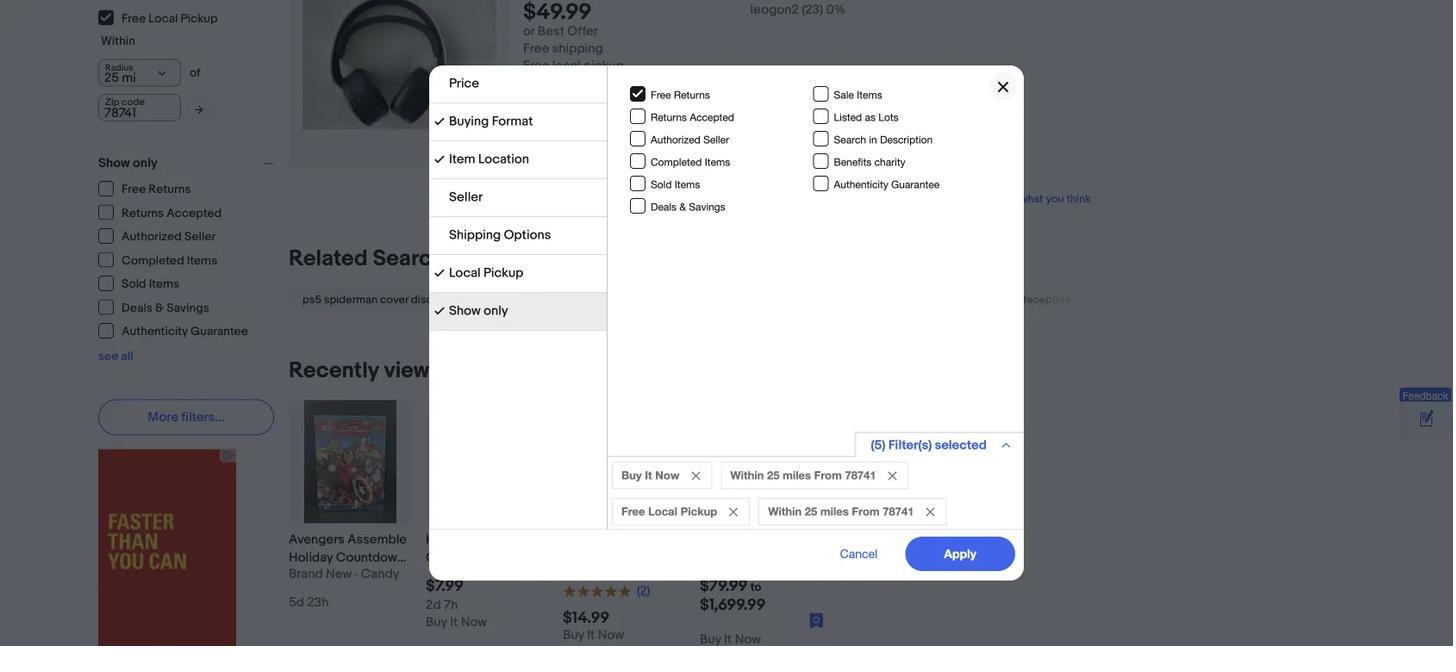 Task type: locate. For each thing, give the bounding box(es) containing it.
2 horizontal spatial it
[[645, 469, 652, 482]]

filter applied image
[[434, 154, 445, 165], [434, 268, 445, 278]]

buy inside "dialog"
[[621, 469, 642, 482]]

0 horizontal spatial guarantee
[[190, 325, 248, 339]]

1 horizontal spatial &
[[680, 201, 686, 213]]

1 horizontal spatial authorized
[[651, 133, 701, 145]]

ps5 left faceplate
[[1002, 293, 1021, 306]]

pickup
[[181, 11, 218, 26], [484, 265, 524, 281], [681, 505, 717, 518]]

authenticity down benefits
[[834, 178, 889, 190]]

hallmark crayola bright sledding colors #10 series 1998 christmas ornaments image
[[441, 400, 534, 524]]

ps5 for spiderman ps5 cover digital
[[523, 293, 542, 306]]

pickup down shipping options
[[484, 265, 524, 281]]

0 horizontal spatial authorized
[[122, 230, 182, 244]]

show only inside tab
[[449, 303, 508, 319]]

show
[[98, 156, 130, 171], [449, 303, 481, 319]]

within 25 miles from 78741 up natural
[[730, 469, 876, 482]]

brand down the holiday at left bottom
[[289, 567, 323, 582]]

in inside the 1/4 - 2 ct t.w. natural diamond studs in 14k white or yellow gold
[[792, 550, 803, 565]]

ps5 down local pickup
[[523, 293, 542, 306]]

deals inside "dialog"
[[651, 201, 677, 213]]

1 vertical spatial filter applied image
[[434, 306, 445, 316]]

show only for show only dropdown button
[[98, 156, 158, 171]]

1 vertical spatial returns accepted
[[122, 206, 222, 221]]

1 vertical spatial accepted
[[167, 206, 222, 221]]

authenticity guarantee
[[834, 178, 940, 190], [122, 325, 248, 339]]

0 vertical spatial or
[[523, 24, 535, 39]]

colors
[[491, 568, 543, 584]]

· for candy
[[355, 567, 358, 582]]

78741 left remove filter - local pickup - within 25 miles from 78741 icon
[[883, 505, 914, 518]]

78741 inside leogon2 (23) 0% or best offer free shipping free local pickup < 5 mi from 78741
[[591, 76, 623, 91]]

spiderman ps5 cover digital
[[467, 293, 607, 306]]

free returns inside "dialog"
[[651, 89, 710, 101]]

spiderman down related
[[324, 293, 378, 306]]

2 filter applied image from the top
[[434, 268, 445, 278]]

2d
[[426, 598, 441, 613]]

filter applied image for local
[[434, 268, 445, 278]]

tab list containing price
[[429, 66, 607, 331]]

(2) link
[[563, 583, 650, 599]]

free returns inside 'link'
[[122, 182, 191, 197]]

None text field
[[98, 94, 181, 122]]

show inside the show only tab
[[449, 303, 481, 319]]

1 vertical spatial in
[[792, 550, 803, 565]]

0 horizontal spatial pickup
[[181, 11, 218, 26]]

1 vertical spatial free returns
[[122, 182, 191, 197]]

buy down nwt
[[563, 628, 584, 644]]

now left remove filter - buying format - buy it now icon
[[655, 469, 680, 482]]

0 horizontal spatial brand
[[289, 567, 323, 582]]

apply
[[944, 547, 977, 561]]

squishmallow kellytoy plush disney winnie the pooh tigger 8" inch nwt new link
[[563, 531, 686, 620]]

recently
[[289, 358, 379, 384]]

buy left remove filter - buying format - buy it now icon
[[621, 469, 642, 482]]

inch
[[651, 586, 676, 602]]

0 horizontal spatial show
[[98, 156, 130, 171]]

charity
[[875, 156, 906, 168]]

avengers assemble holiday countdown calendar unopened frankford candy marvel link
[[289, 531, 412, 620]]

1 horizontal spatial it
[[587, 628, 595, 644]]

ps5
[[303, 293, 322, 306], [523, 293, 542, 306], [1002, 293, 1021, 306]]

2 horizontal spatial 78741
[[883, 505, 914, 518]]

new
[[594, 604, 622, 620]]

0 vertical spatial kellytoy
[[563, 550, 610, 565]]

returns
[[674, 89, 710, 101], [651, 111, 687, 123], [149, 182, 191, 197], [122, 206, 164, 221]]

5
[[533, 76, 541, 91]]

or inside the 1/4 - 2 ct t.w. natural diamond studs in 14k white or yellow gold
[[759, 568, 770, 584]]

1 horizontal spatial 78741
[[845, 469, 876, 482]]

candy
[[361, 567, 399, 582], [347, 586, 386, 602]]

sold
[[651, 178, 672, 190], [122, 277, 146, 292]]

1 vertical spatial only
[[484, 303, 508, 319]]

free local pickup down "buy it now"
[[621, 505, 717, 518]]

1 horizontal spatial sold
[[651, 178, 672, 190]]

0 vertical spatial miles
[[783, 469, 811, 482]]

price
[[449, 76, 479, 91]]

returns accepted inside "dialog"
[[651, 111, 734, 123]]

0 horizontal spatial local
[[149, 11, 178, 26]]

only up free returns 'link' on the left top
[[133, 156, 158, 171]]

cover for disc
[[380, 293, 408, 306]]

disc
[[411, 293, 433, 306]]

78741 left remove filter - item location - within 25 miles from 78741 image
[[845, 469, 876, 482]]

1 vertical spatial 25
[[805, 505, 817, 518]]

dialog
[[0, 0, 1453, 646]]

(23)
[[802, 2, 823, 18]]

avengers assemble holiday countdown calendar unopened frankford candy marvel heading
[[289, 532, 407, 620]]

1 horizontal spatial miles
[[820, 505, 849, 518]]

brand up pooh
[[563, 567, 597, 582]]

in inside "dialog"
[[869, 133, 877, 145]]

within 25 miles from 78741
[[730, 469, 876, 482], [768, 505, 914, 518]]

0 horizontal spatial seller
[[184, 230, 216, 244]]

3 spiderman from the left
[[946, 293, 1000, 306]]

candy down countdown on the left of page
[[361, 567, 399, 582]]

buy down 2d
[[426, 615, 447, 631]]

accepted up authorized seller link
[[167, 206, 222, 221]]

1 filter applied image from the top
[[434, 154, 445, 165]]

2 vertical spatial local
[[648, 505, 677, 518]]

1 brand from the left
[[289, 567, 323, 582]]

tab list
[[429, 66, 607, 331]]

show up free returns 'link' on the left top
[[98, 156, 130, 171]]

0 horizontal spatial kellytoy
[[563, 550, 610, 565]]

from left remove filter - item location - within 25 miles from 78741 image
[[814, 469, 842, 482]]

1 vertical spatial free local pickup
[[621, 505, 717, 518]]

from for remove filter - item location - within 25 miles from 78741 image
[[814, 469, 842, 482]]

filter applied image inside the local pickup tab
[[434, 268, 445, 278]]

ps5 spiderman cover disc
[[303, 293, 433, 306]]

78741 down 'pickup'
[[591, 76, 623, 91]]

1 horizontal spatial returns accepted
[[651, 111, 734, 123]]

show only down local pickup
[[449, 303, 508, 319]]

0 vertical spatial deals
[[651, 201, 677, 213]]

2 cover from the left
[[545, 293, 573, 306]]

show only up free returns 'link' on the left top
[[98, 156, 158, 171]]

free local pickup up of
[[122, 11, 218, 26]]

advertisement region
[[98, 450, 236, 646]]

plush
[[613, 550, 644, 565]]

accepted inside returns accepted link
[[167, 206, 222, 221]]

0 vertical spatial sold
[[651, 178, 672, 190]]

0 horizontal spatial free returns
[[122, 182, 191, 197]]

in up in)
[[792, 550, 803, 565]]

0 vertical spatial candy
[[361, 567, 399, 582]]

0 horizontal spatial miles
[[783, 469, 811, 482]]

2 new from the left
[[600, 567, 626, 582]]

us
[[1005, 192, 1017, 206]]

cancel button
[[821, 537, 897, 571]]

2 horizontal spatial pickup
[[681, 505, 717, 518]]

accepted inside "dialog"
[[690, 111, 734, 123]]

viewed
[[384, 358, 456, 384]]

from up 'cancel'
[[852, 505, 880, 518]]

from for remove filter - local pickup - within 25 miles from 78741 icon
[[852, 505, 880, 518]]

now down the series
[[461, 615, 487, 631]]

0 vertical spatial &
[[680, 201, 686, 213]]

of
[[190, 66, 201, 80]]

filter applied image left item
[[434, 154, 445, 165]]

0 vertical spatial authenticity
[[834, 178, 889, 190]]

1 horizontal spatial buy
[[563, 628, 584, 644]]

1 vertical spatial kellytoy
[[635, 567, 682, 582]]

within down free local pickup link
[[101, 34, 135, 48]]

guarantee
[[891, 178, 940, 190], [190, 325, 248, 339]]

25 up the t.w.
[[767, 469, 780, 482]]

1 cover from the left
[[380, 293, 408, 306]]

0 horizontal spatial now
[[461, 615, 487, 631]]

candy down unopened
[[347, 586, 386, 602]]

2 filter applied image from the top
[[434, 306, 445, 316]]

kellytoy up inch
[[635, 567, 682, 582]]

1 vertical spatial guarantee
[[190, 325, 248, 339]]

sold inside "dialog"
[[651, 178, 672, 190]]

2 vertical spatial within
[[768, 505, 802, 518]]

2 · from the left
[[629, 567, 632, 582]]

1 vertical spatial savings
[[167, 301, 209, 315]]

it
[[645, 469, 652, 482], [450, 615, 458, 631], [587, 628, 595, 644]]

0 horizontal spatial deals
[[122, 301, 153, 315]]

1 horizontal spatial completed
[[651, 156, 702, 168]]

1 vertical spatial completed
[[122, 253, 184, 268]]

& inside "dialog"
[[680, 201, 686, 213]]

spiderman inside ps5 spiderman cover disc link
[[324, 293, 378, 306]]

spiderman inside spiderman ps5 faceplate link
[[946, 293, 1000, 306]]

(5) filter(s) selected
[[871, 438, 987, 453]]

1 horizontal spatial free local pickup
[[621, 505, 717, 518]]

2 brand from the left
[[563, 567, 597, 582]]

show down local pickup
[[449, 303, 481, 319]]

1 ps5 from the left
[[303, 293, 322, 306]]

guarantee down charity
[[891, 178, 940, 190]]

1 vertical spatial authenticity guarantee
[[122, 325, 248, 339]]

squishmallow
[[563, 532, 644, 547]]

show only
[[98, 156, 158, 171], [449, 303, 508, 319]]

filter applied image inside the show only tab
[[434, 306, 445, 316]]

0 horizontal spatial buy
[[426, 615, 447, 631]]

spiderman for spiderman ps5 faceplate
[[946, 293, 1000, 306]]

pickup
[[584, 58, 624, 74]]

0 horizontal spatial only
[[133, 156, 158, 171]]

squishmallow kellytoy plush disney winnie the pooh tigger 8" inch nwt new image
[[568, 400, 681, 524]]

now inside $14.99 buy it now
[[598, 628, 624, 644]]

dialog containing price
[[0, 0, 1453, 646]]

1 horizontal spatial ps5
[[523, 293, 542, 306]]

0 horizontal spatial ·
[[355, 567, 358, 582]]

authorized
[[651, 133, 701, 145], [122, 230, 182, 244]]

0 horizontal spatial or
[[523, 24, 535, 39]]

avengers assemble holiday countdown calendar unopened frankford candy marvel
[[289, 532, 407, 620]]

$14.99
[[563, 609, 610, 628]]

(6-
[[754, 567, 770, 582]]

only for the show only tab
[[484, 303, 508, 319]]

0 horizontal spatial ps5
[[303, 293, 322, 306]]

2 ps5 from the left
[[523, 293, 542, 306]]

now down new
[[598, 628, 624, 644]]

it left remove filter - buying format - buy it now icon
[[645, 469, 652, 482]]

25 up natural
[[805, 505, 817, 518]]

0 vertical spatial completed items
[[651, 156, 730, 168]]

1 vertical spatial from
[[852, 505, 880, 518]]

1 vertical spatial or
[[759, 568, 770, 584]]

0 horizontal spatial in
[[792, 550, 803, 565]]

brand for brand new · kellytoy · size:small (6-14 in)
[[563, 567, 597, 582]]

0 vertical spatial in
[[869, 133, 877, 145]]

benefits
[[834, 156, 872, 168]]

cover left disc
[[380, 293, 408, 306]]

t.w.
[[756, 532, 778, 547]]

0 vertical spatial returns accepted
[[651, 111, 734, 123]]

0 horizontal spatial within
[[101, 34, 135, 48]]

1 new from the left
[[326, 567, 352, 582]]

lots
[[879, 111, 899, 123]]

it inside "dialog"
[[645, 469, 652, 482]]

1 horizontal spatial seller
[[449, 190, 483, 205]]

0 horizontal spatial 78741
[[591, 76, 623, 91]]

item location
[[449, 152, 529, 167]]

filter applied image inside item location tab
[[434, 154, 445, 165]]

kellytoy up disney
[[563, 550, 610, 565]]

cover left digital
[[545, 293, 573, 306]]

authenticity
[[834, 178, 889, 190], [122, 325, 188, 339]]

· for kellytoy
[[629, 567, 632, 582]]

avengers assemble holiday countdown calendar unopened frankford candy marvel image
[[304, 400, 397, 524]]

1/4 - 2 ct t.w. natural diamond studs in 14k white or yellow gold heading
[[700, 532, 823, 602]]

remove filter - local pickup - free local pickup image
[[729, 508, 738, 517]]

1 spiderman from the left
[[324, 293, 378, 306]]

local pickup tab
[[429, 255, 607, 293]]

1 horizontal spatial savings
[[689, 201, 725, 213]]

0 vertical spatial free returns
[[651, 89, 710, 101]]

filter applied image right disc
[[434, 306, 445, 316]]

spiderman inside spiderman ps5 cover digital link
[[467, 293, 521, 306]]

5d 23h
[[289, 595, 329, 611]]

brand new · candy
[[289, 567, 399, 582]]

returns accepted up authorized seller link
[[122, 206, 222, 221]]

savings
[[689, 201, 725, 213], [167, 301, 209, 315]]

kellytoy inside squishmallow kellytoy plush disney winnie the pooh tigger 8" inch nwt new
[[563, 550, 610, 565]]

0 vertical spatial seller
[[703, 133, 729, 145]]

tell us what you think
[[986, 192, 1091, 206]]

within 25 miles from 78741 up 'cancel'
[[768, 505, 914, 518]]

2 horizontal spatial local
[[648, 505, 677, 518]]

1 filter applied image from the top
[[434, 116, 445, 127]]

brand
[[289, 567, 323, 582], [563, 567, 597, 582]]

0 vertical spatial 25
[[767, 469, 780, 482]]

authenticity down deals & savings link
[[122, 325, 188, 339]]

authorized seller inside "dialog"
[[651, 133, 729, 145]]

sale items
[[834, 89, 882, 101]]

disney
[[563, 568, 602, 584]]

recently viewed items
[[289, 358, 517, 384]]

1 horizontal spatial show
[[449, 303, 481, 319]]

2 horizontal spatial spiderman
[[946, 293, 1000, 306]]

item location tab
[[429, 141, 607, 179]]

1 vertical spatial miles
[[820, 505, 849, 518]]

1 horizontal spatial now
[[598, 628, 624, 644]]

apply within filter image
[[195, 104, 203, 115]]

1 horizontal spatial guarantee
[[891, 178, 940, 190]]

1 vertical spatial sold items
[[122, 277, 179, 292]]

0 vertical spatial show
[[98, 156, 130, 171]]

deals
[[651, 201, 677, 213], [122, 301, 153, 315]]

tell
[[986, 192, 1003, 206]]

authenticity guarantee down deals & savings link
[[122, 325, 248, 339]]

filter applied image
[[434, 116, 445, 127], [434, 306, 445, 316]]

7h
[[444, 598, 458, 613]]

sold items
[[651, 178, 700, 190], [122, 277, 179, 292]]

0 horizontal spatial from
[[814, 469, 842, 482]]

free local pickup
[[122, 11, 218, 26], [621, 505, 717, 518]]

0 horizontal spatial returns accepted
[[122, 206, 222, 221]]

from
[[814, 469, 842, 482], [852, 505, 880, 518]]

holiday
[[289, 550, 333, 565]]

candy inside avengers assemble holiday countdown calendar unopened frankford candy marvel
[[347, 586, 386, 602]]

0 vertical spatial free local pickup
[[122, 11, 218, 26]]

1 vertical spatial within
[[730, 469, 764, 482]]

1 horizontal spatial cover
[[545, 293, 573, 306]]

8"
[[636, 586, 648, 602]]

searches
[[373, 245, 468, 272]]

ps5 down related
[[303, 293, 322, 306]]

0 vertical spatial authorized
[[651, 133, 701, 145]]

it down 7h
[[450, 615, 458, 631]]

1 horizontal spatial pickup
[[484, 265, 524, 281]]

1 vertical spatial deals & savings
[[122, 301, 209, 315]]

buying format tab
[[429, 103, 607, 141]]

0 vertical spatial authenticity guarantee
[[834, 178, 940, 190]]

within up natural
[[768, 505, 802, 518]]

1 · from the left
[[355, 567, 358, 582]]

0 horizontal spatial show only
[[98, 156, 158, 171]]

nwt
[[563, 604, 591, 620]]

1 horizontal spatial accepted
[[690, 111, 734, 123]]

0 horizontal spatial accepted
[[167, 206, 222, 221]]

1 horizontal spatial brand
[[563, 567, 597, 582]]

item
[[449, 152, 475, 167]]

accepted down leogon2 (23) 0% or best offer free shipping free local pickup < 5 mi from 78741
[[690, 111, 734, 123]]

spiderman left faceplate
[[946, 293, 1000, 306]]

filter applied image left local pickup
[[434, 268, 445, 278]]

only down local pickup
[[484, 303, 508, 319]]

$7.99
[[426, 577, 464, 596]]

brand new · kellytoy · size:small (6-14 in)
[[563, 567, 799, 582]]

2 vertical spatial 78741
[[883, 505, 914, 518]]

show only tab
[[429, 293, 607, 331]]

3 ps5 from the left
[[1002, 293, 1021, 306]]

miles for remove filter - item location - within 25 miles from 78741 image
[[783, 469, 811, 482]]

pickup up of
[[181, 11, 218, 26]]

1/4
[[700, 532, 717, 547]]

0 vertical spatial 78741
[[591, 76, 623, 91]]

2 spiderman from the left
[[467, 293, 521, 306]]

buying
[[449, 114, 489, 129]]

·
[[355, 567, 358, 582], [629, 567, 632, 582], [685, 567, 688, 582]]

0 vertical spatial only
[[133, 156, 158, 171]]

pickup up 1/4
[[681, 505, 717, 518]]

apply button
[[905, 537, 1015, 571]]

1 horizontal spatial within
[[730, 469, 764, 482]]

spiderman for spiderman ps5 cover digital
[[467, 293, 521, 306]]

buy it now
[[621, 469, 680, 482]]

squishmallow kellytoy plush disney winnie the pooh tigger 8" inch nwt new heading
[[563, 532, 676, 620]]

authenticity guarantee inside "dialog"
[[834, 178, 940, 190]]

it down nwt
[[587, 628, 595, 644]]

filter applied image inside buying format tab
[[434, 116, 445, 127]]

remove filter - item location - within 25 miles from 78741 image
[[888, 472, 897, 481]]

winnie
[[605, 568, 645, 584]]

deals & savings
[[651, 201, 725, 213], [122, 301, 209, 315]]

0 vertical spatial local
[[149, 11, 178, 26]]

filter applied image left buying
[[434, 116, 445, 127]]

listed as lots
[[834, 111, 899, 123]]

guarantee down deals & savings link
[[190, 325, 248, 339]]

spiderman down local pickup
[[467, 293, 521, 306]]

only inside the show only tab
[[484, 303, 508, 319]]

buy
[[621, 469, 642, 482], [426, 615, 447, 631], [563, 628, 584, 644]]

in down as at top
[[869, 133, 877, 145]]

1 vertical spatial show
[[449, 303, 481, 319]]

listed
[[834, 111, 862, 123]]

authenticity guarantee down charity
[[834, 178, 940, 190]]

related
[[289, 245, 368, 272]]

1 horizontal spatial ·
[[629, 567, 632, 582]]

(5) filter(s) selected button
[[855, 432, 1024, 458]]

1 vertical spatial authorized seller
[[122, 230, 216, 244]]

returns accepted down leogon2 (23) 0% or best offer free shipping free local pickup < 5 mi from 78741
[[651, 111, 734, 123]]

within up remove filter - local pickup - free local pickup icon
[[730, 469, 764, 482]]

kellytoy
[[563, 550, 610, 565], [635, 567, 682, 582]]



Task type: vqa. For each thing, say whether or not it's contained in the screenshot.
effective on the bottom of the page
no



Task type: describe. For each thing, give the bounding box(es) containing it.
think
[[1067, 192, 1091, 206]]

more
[[148, 410, 178, 425]]

description
[[880, 133, 933, 145]]

pickup inside tab
[[484, 265, 524, 281]]

more filters... button
[[98, 400, 274, 436]]

within for remove filter - local pickup - within 25 miles from 78741 icon
[[768, 505, 802, 518]]

bright
[[488, 550, 534, 565]]

gold
[[700, 586, 729, 602]]

0%
[[826, 2, 846, 18]]

$79.99 to $1,699.99
[[700, 577, 766, 615]]

spiderman ps5 faceplate
[[946, 293, 1071, 306]]

series
[[450, 586, 491, 602]]

14
[[770, 567, 782, 582]]

completed inside "dialog"
[[651, 156, 702, 168]]

pooh
[[563, 586, 593, 602]]

spiderman ps5 cover digital link
[[453, 286, 628, 313]]

authenticity guarantee link
[[98, 323, 249, 339]]

search in description
[[834, 133, 933, 145]]

tell us what you think link
[[986, 192, 1091, 206]]

spiderman ps5 faceplate link
[[932, 286, 1092, 313]]

countdown
[[336, 550, 404, 565]]

marvel
[[289, 604, 328, 620]]

faceplate
[[1024, 293, 1071, 306]]

more filters...
[[148, 410, 224, 425]]

sledding
[[426, 568, 488, 584]]

within 25 miles from 78741 for remove filter - local pickup - within 25 miles from 78741 icon
[[768, 505, 914, 518]]

0 horizontal spatial authorized seller
[[122, 230, 216, 244]]

shipping
[[449, 228, 501, 243]]

1 vertical spatial &
[[155, 301, 164, 315]]

now inside $7.99 2d 7h buy it now
[[461, 615, 487, 631]]

assemble
[[348, 532, 407, 547]]

filter applied image for item
[[434, 154, 445, 165]]

filter applied image for show
[[434, 306, 445, 316]]

buy inside $7.99 2d 7h buy it now
[[426, 615, 447, 631]]

studs
[[756, 550, 790, 565]]

in)
[[785, 567, 799, 582]]

christmas
[[426, 604, 498, 620]]

yellow
[[773, 568, 812, 584]]

format
[[492, 114, 533, 129]]

authenticity guarantee inside authenticity guarantee link
[[122, 325, 248, 339]]

1/4 - 2 ct t.w. natural diamond studs in 14k white or yellow gold image
[[700, 400, 823, 524]]

filter applied image for buying
[[434, 116, 445, 127]]

$7.99 2d 7h buy it now
[[426, 577, 487, 631]]

the
[[648, 568, 669, 584]]

mi
[[544, 76, 558, 91]]

see all
[[98, 350, 134, 364]]

14k
[[700, 568, 719, 584]]

1 horizontal spatial sold items
[[651, 178, 700, 190]]

1 vertical spatial completed items
[[122, 253, 217, 268]]

25 for remove filter - local pickup - within 25 miles from 78741 icon
[[805, 505, 817, 518]]

digital
[[575, 293, 607, 306]]

2 horizontal spatial seller
[[703, 133, 729, 145]]

2 vertical spatial pickup
[[681, 505, 717, 518]]

free inside 'link'
[[122, 182, 146, 197]]

calendar
[[289, 568, 342, 584]]

0 vertical spatial within
[[101, 34, 135, 48]]

now inside "dialog"
[[655, 469, 680, 482]]

remove filter - local pickup - within 25 miles from 78741 image
[[926, 508, 935, 517]]

what
[[1020, 192, 1043, 206]]

free returns link
[[98, 181, 192, 197]]

local inside free local pickup link
[[149, 11, 178, 26]]

benefits charity
[[834, 156, 906, 168]]

ps5 spiderman cover disc link
[[289, 286, 453, 313]]

size:small
[[691, 567, 751, 582]]

white
[[722, 568, 756, 584]]

1 horizontal spatial kellytoy
[[635, 567, 682, 582]]

you
[[1046, 192, 1064, 206]]

ct
[[738, 532, 753, 547]]

only for show only dropdown button
[[133, 156, 158, 171]]

free local pickup link
[[98, 10, 219, 26]]

5d
[[289, 595, 304, 611]]

23h
[[307, 595, 329, 611]]

deals & savings link
[[98, 300, 210, 315]]

25 for remove filter - item location - within 25 miles from 78741 image
[[767, 469, 780, 482]]

see all button
[[98, 350, 134, 364]]

0 vertical spatial deals & savings
[[651, 201, 725, 213]]

1 vertical spatial seller
[[449, 190, 483, 205]]

to
[[750, 581, 761, 595]]

sony playstation 5 pulse 3d wireless gaming headset ps5 - white (no dongle) image
[[302, 0, 496, 130]]

show for the show only tab
[[449, 303, 481, 319]]

1/4 - 2 ct t.w. natural diamond studs in 14k white or yellow gold
[[700, 532, 823, 602]]

returns inside 'link'
[[149, 182, 191, 197]]

show only for the show only tab
[[449, 303, 508, 319]]

items
[[461, 358, 517, 384]]

local inside tab
[[449, 265, 481, 281]]

(2)
[[637, 584, 650, 599]]

unopened
[[345, 568, 407, 584]]

location
[[478, 152, 529, 167]]

avengers
[[289, 532, 345, 547]]

ps5 for spiderman ps5 faceplate
[[1002, 293, 1021, 306]]

cover for digital
[[545, 293, 573, 306]]

2
[[728, 532, 735, 547]]

filters...
[[181, 410, 224, 425]]

brand for brand new · candy
[[289, 567, 323, 582]]

free local pickup inside "dialog"
[[621, 505, 717, 518]]

1 vertical spatial deals
[[122, 301, 153, 315]]

guarantee inside authenticity guarantee link
[[190, 325, 248, 339]]

selected
[[935, 438, 987, 453]]

miles for remove filter - local pickup - within 25 miles from 78741 icon
[[820, 505, 849, 518]]

0 horizontal spatial sold
[[122, 277, 146, 292]]

hallmark crayola bright sledding colors #10 series 1998 christmas ornaments heading
[[426, 532, 543, 638]]

0 vertical spatial savings
[[689, 201, 725, 213]]

feedback
[[1403, 390, 1449, 402]]

as
[[865, 111, 876, 123]]

hallmark crayola bright sledding colors #10 series 1998 christmas ornaments
[[426, 532, 543, 638]]

offer
[[567, 24, 598, 39]]

0 vertical spatial pickup
[[181, 11, 218, 26]]

1 vertical spatial authenticity
[[122, 325, 188, 339]]

new for kellytoy
[[600, 567, 626, 582]]

<
[[523, 76, 530, 91]]

filter(s)
[[889, 438, 932, 453]]

it inside $7.99 2d 7h buy it now
[[450, 615, 458, 631]]

within 25 miles from 78741 for remove filter - item location - within 25 miles from 78741 image
[[730, 469, 876, 482]]

it inside $14.99 buy it now
[[587, 628, 595, 644]]

1 vertical spatial authorized
[[122, 230, 182, 244]]

or inside leogon2 (23) 0% or best offer free shipping free local pickup < 5 mi from 78741
[[523, 24, 535, 39]]

within for remove filter - item location - within 25 miles from 78741 image
[[730, 469, 764, 482]]

new for candy
[[326, 567, 352, 582]]

sale
[[834, 89, 854, 101]]

buy inside $14.99 buy it now
[[563, 628, 584, 644]]

78741 for remove filter - item location - within 25 miles from 78741 image
[[845, 469, 876, 482]]

3 · from the left
[[685, 567, 688, 582]]

sold items link
[[98, 276, 180, 292]]

remove filter - buying format - buy it now image
[[692, 472, 700, 481]]

0 horizontal spatial sold items
[[122, 277, 179, 292]]

frankford
[[289, 586, 344, 602]]

78741 for remove filter - local pickup - within 25 miles from 78741 icon
[[883, 505, 914, 518]]

0 horizontal spatial deals & savings
[[122, 301, 209, 315]]

show for show only dropdown button
[[98, 156, 130, 171]]

tigger
[[596, 586, 633, 602]]

related searches
[[289, 245, 468, 272]]

0 horizontal spatial free local pickup
[[122, 11, 218, 26]]



